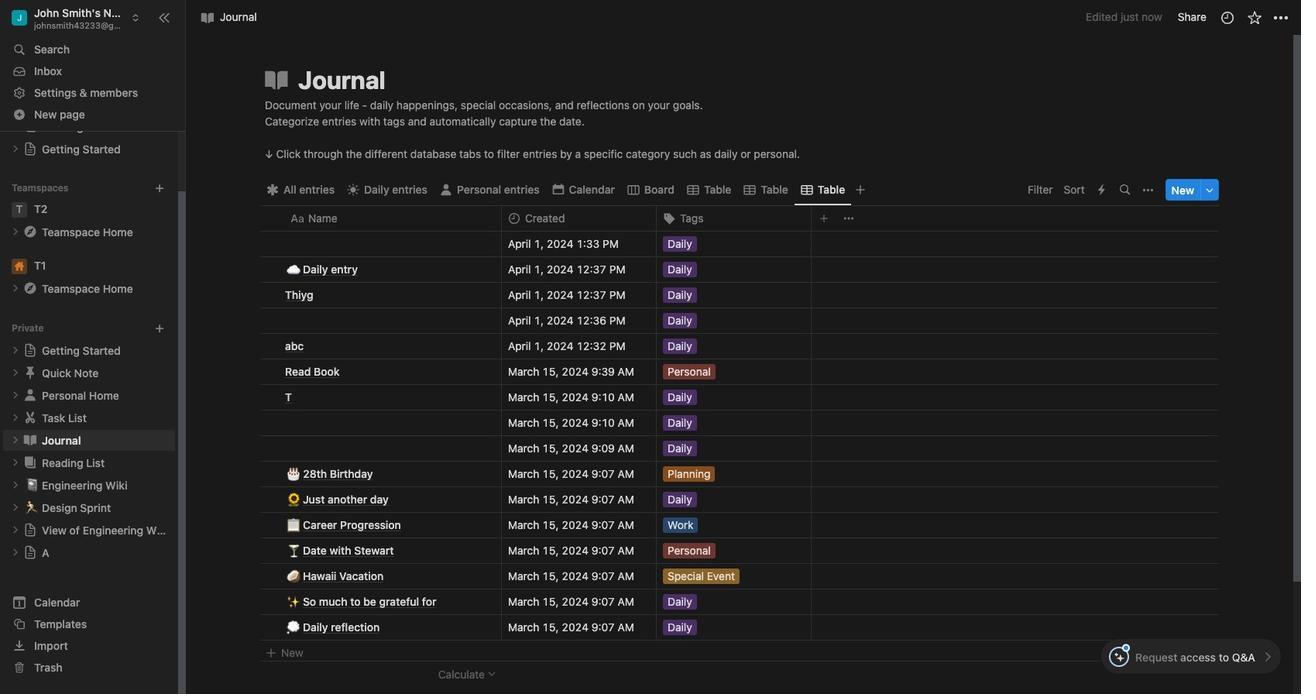 Task type: describe. For each thing, give the bounding box(es) containing it.
5 open image from the top
[[11, 481, 20, 490]]

🥥 image
[[287, 568, 301, 585]]

create and view automations image
[[1099, 185, 1106, 196]]

add a page image
[[154, 323, 165, 334]]

favorite image
[[1247, 10, 1263, 25]]

📋 image
[[287, 516, 301, 534]]

☁️ image
[[287, 261, 301, 279]]

7 open image from the top
[[11, 548, 20, 557]]

💭 image
[[287, 619, 301, 637]]

6 tab from the left
[[681, 179, 738, 201]]

2 open image from the top
[[11, 284, 20, 293]]

🎂 image
[[287, 465, 301, 483]]

4 open image from the top
[[11, 413, 20, 423]]

updates image
[[1220, 10, 1236, 25]]



Task type: vqa. For each thing, say whether or not it's contained in the screenshot.
Create and view automations "icon"
yes



Task type: locate. For each thing, give the bounding box(es) containing it.
1 open image from the top
[[11, 227, 20, 237]]

✨ image
[[287, 593, 301, 611]]

🍸 image
[[287, 542, 301, 560]]

3 open image from the top
[[11, 391, 20, 400]]

🏃 image
[[25, 499, 39, 516]]

4 tab from the left
[[546, 179, 621, 201]]

tab list
[[260, 175, 1024, 206]]

8 tab from the left
[[795, 179, 852, 201]]

3 open image from the top
[[11, 368, 20, 378]]

close sidebar image
[[158, 11, 170, 24]]

1 tab from the left
[[260, 179, 341, 201]]

open image
[[11, 144, 20, 154], [11, 284, 20, 293], [11, 391, 20, 400], [11, 436, 20, 445], [11, 481, 20, 490], [11, 526, 20, 535]]

t image
[[12, 202, 27, 218]]

1 open image from the top
[[11, 144, 20, 154]]

🌻 image
[[287, 491, 301, 509]]

tab
[[260, 179, 341, 201], [341, 179, 434, 201], [434, 179, 546, 201], [546, 179, 621, 201], [621, 179, 681, 201], [681, 179, 738, 201], [738, 179, 795, 201], [795, 179, 852, 201]]

5 tab from the left
[[621, 179, 681, 201]]

change page icon image
[[263, 66, 291, 94], [23, 142, 37, 156], [22, 224, 38, 240], [22, 281, 38, 296], [23, 344, 37, 357], [22, 365, 38, 381], [22, 388, 38, 403], [22, 410, 38, 426], [22, 433, 38, 448], [22, 455, 38, 471], [23, 523, 37, 537], [23, 546, 37, 560]]

6 open image from the top
[[11, 526, 20, 535]]

5 open image from the top
[[11, 458, 20, 468]]

7 tab from the left
[[738, 179, 795, 201]]

open image
[[11, 227, 20, 237], [11, 346, 20, 355], [11, 368, 20, 378], [11, 413, 20, 423], [11, 458, 20, 468], [11, 503, 20, 512], [11, 548, 20, 557]]

new teamspace image
[[154, 183, 165, 194]]

4 open image from the top
[[11, 436, 20, 445]]

6 open image from the top
[[11, 503, 20, 512]]

3 tab from the left
[[434, 179, 546, 201]]

📓 image
[[25, 476, 39, 494]]

2 tab from the left
[[341, 179, 434, 201]]

2 open image from the top
[[11, 346, 20, 355]]



